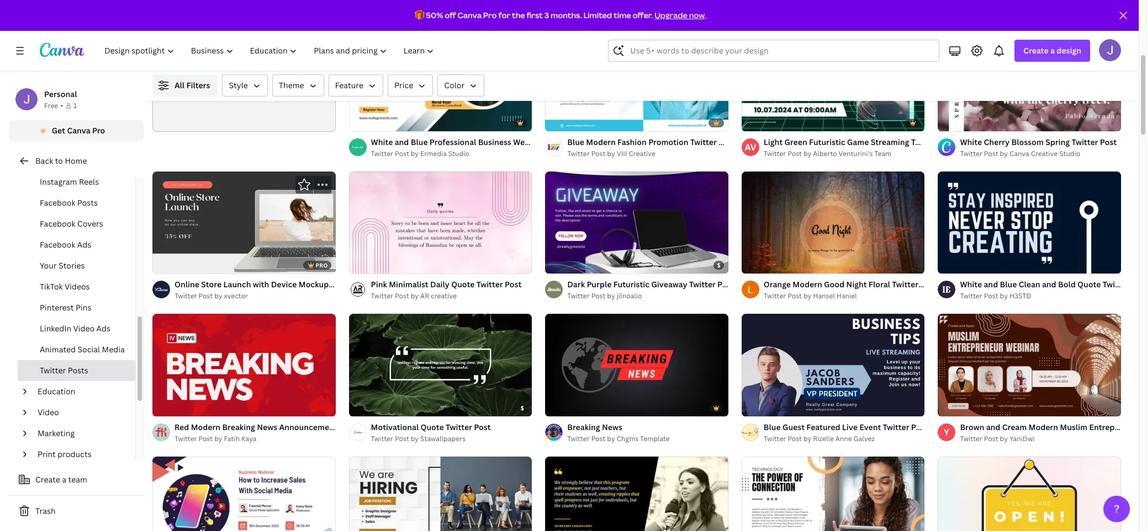 Task type: vqa. For each thing, say whether or not it's contained in the screenshot.
Add
no



Task type: locate. For each thing, give the bounding box(es) containing it.
red modern breaking news announcement twitter post image
[[152, 314, 336, 417]]

post inside brown and cream modern muslim entrepreneur w twitter post by yanidwi
[[984, 435, 999, 444]]

and up twitter post by ermedia studio 'link'
[[395, 137, 409, 147]]

motivational
[[371, 423, 419, 433]]

by left viii
[[607, 149, 615, 158]]

entrepreneur
[[1090, 423, 1140, 433]]

a left the team
[[62, 475, 66, 486]]

light
[[764, 137, 783, 147]]

0 horizontal spatial studio
[[448, 149, 469, 158]]

game
[[847, 137, 869, 147]]

black and white photo-centric technology twitter post image
[[742, 457, 925, 532]]

by down cherry
[[1000, 149, 1008, 158]]

by down purple
[[607, 292, 615, 301]]

dark purple futuristic giveaway twitter post twitter post by jilnoalio
[[567, 280, 734, 301]]

facebook inside "link"
[[40, 219, 75, 229]]

0 horizontal spatial pro
[[92, 125, 105, 136]]

blue inside white and blue professional business webinar twitter post twitter post by ermedia studio
[[411, 137, 428, 147]]

modern up the twitter post by yanidwi link
[[1029, 423, 1058, 433]]

all filters
[[175, 80, 210, 91]]

3
[[545, 10, 549, 20], [175, 405, 178, 413]]

alberto
[[813, 149, 837, 158]]

by inside breaking news twitter post by chgms template
[[607, 435, 615, 444]]

studio inside white and blue professional business webinar twitter post twitter post by ermedia studio
[[448, 149, 469, 158]]

create
[[1024, 45, 1049, 56], [194, 88, 219, 98], [35, 475, 60, 486]]

0 horizontal spatial video
[[38, 408, 59, 418]]

brown and cream modern muslim entrepreneur webinar twitter post image
[[938, 314, 1121, 417]]

0 horizontal spatial news
[[257, 423, 277, 433]]

with
[[253, 280, 269, 290]]

create inside create a team button
[[35, 475, 60, 486]]

and right the brown
[[986, 423, 1001, 433]]

by inside online store launch with device mockup twitter post twitter post by xvector
[[214, 292, 222, 301]]

2 facebook from the top
[[40, 219, 75, 229]]

blue left guest
[[764, 423, 781, 433]]

$
[[717, 262, 721, 270], [521, 405, 525, 413]]

by left rizelle at the bottom right of the page
[[804, 435, 812, 444]]

blue right webinar
[[567, 137, 584, 147]]

upgrade now button
[[655, 10, 705, 20]]

blue modern fashion promotion twitter post link
[[567, 136, 736, 148]]

twitter posts
[[40, 366, 88, 376]]

tiktok
[[40, 282, 63, 292]]

modern for orange
[[793, 280, 822, 290]]

0 horizontal spatial $
[[521, 405, 525, 413]]

create for create a team
[[35, 475, 60, 486]]

pink minimalist daily quote twitter post image
[[349, 171, 532, 274]]

print products
[[38, 450, 91, 460]]

0 horizontal spatial canva
[[67, 125, 90, 136]]

futuristic up alberto at right
[[809, 137, 845, 147]]

2 vertical spatial create
[[35, 475, 60, 486]]

3 inside 1 of 3 link
[[175, 405, 178, 413]]

1 vertical spatial futuristic
[[614, 280, 650, 290]]

1 vertical spatial 1
[[160, 405, 163, 413]]

modern up hansel
[[793, 280, 822, 290]]

3 right of
[[175, 405, 178, 413]]

0 vertical spatial pro
[[483, 10, 497, 20]]

create right all
[[194, 88, 219, 98]]

dark purple futuristic giveaway twitter post image
[[545, 171, 729, 274]]

create for create a design
[[1024, 45, 1049, 56]]

the
[[512, 10, 525, 20]]

modern inside red modern breaking news announcement twitter post twitter post by fatih kaya
[[191, 423, 220, 433]]

creative down white cherry blossom spring twitter post link
[[1031, 149, 1058, 158]]

1 horizontal spatial studio
[[1060, 149, 1081, 158]]

dark purple futuristic giveaway twitter post link
[[567, 279, 734, 291]]

and for professional
[[395, 137, 409, 147]]

quote up twitter post by stawallpapers link
[[421, 423, 444, 433]]

posts down animated social media link
[[68, 366, 88, 376]]

1 horizontal spatial quote
[[451, 280, 475, 290]]

1 of 3 link
[[152, 314, 336, 418]]

launch
[[223, 280, 251, 290]]

1 vertical spatial a
[[221, 88, 225, 98]]

1 horizontal spatial create
[[194, 88, 219, 98]]

quote right bold on the bottom right
[[1078, 280, 1101, 290]]

1 vertical spatial canva
[[67, 125, 90, 136]]

a inside button
[[62, 475, 66, 486]]

futuristic for green
[[809, 137, 845, 147]]

create inside create a design dropdown button
[[1024, 45, 1049, 56]]

1 studio from the left
[[448, 149, 469, 158]]

0 vertical spatial a
[[1051, 45, 1055, 56]]

1 vertical spatial video
[[38, 408, 59, 418]]

1 horizontal spatial pro
[[483, 10, 497, 20]]

1 vertical spatial create
[[194, 88, 219, 98]]

pink minimalist daily quote twitter post twitter post by ar creative
[[371, 280, 522, 301]]

yanidwi image
[[938, 424, 956, 442]]

pinterest
[[40, 303, 74, 313]]

2 studio from the left
[[1060, 149, 1081, 158]]

create down print at the bottom of the page
[[35, 475, 60, 486]]

1 facebook from the top
[[40, 198, 75, 208]]

1 horizontal spatial futuristic
[[809, 137, 845, 147]]

1 vertical spatial posts
[[68, 366, 88, 376]]

create inside create a blank twitter post element
[[194, 88, 219, 98]]

blue guest featured live event twitter post image
[[742, 314, 925, 417]]

pastel pink and yellow modern we are open twitter post image
[[938, 457, 1121, 532]]

1 vertical spatial 3
[[175, 405, 178, 413]]

a
[[1051, 45, 1055, 56], [221, 88, 225, 98], [62, 475, 66, 486]]

giveaway
[[652, 280, 687, 290]]

a left blank
[[221, 88, 225, 98]]

1 horizontal spatial $
[[717, 262, 721, 270]]

0 horizontal spatial ads
[[77, 240, 91, 250]]

canva right get
[[67, 125, 90, 136]]

modern right red
[[191, 423, 220, 433]]

breaking up fatih
[[222, 423, 255, 433]]

design
[[1057, 45, 1082, 56]]

team
[[68, 475, 87, 486]]

a inside dropdown button
[[1051, 45, 1055, 56]]

and
[[395, 137, 409, 147], [984, 280, 998, 290], [1042, 280, 1057, 290], [986, 423, 1001, 433]]

home
[[65, 156, 87, 166]]

1 vertical spatial $
[[521, 405, 525, 413]]

video up marketing
[[38, 408, 59, 418]]

theme
[[279, 80, 304, 91]]

online store launch with device mockup twitter post twitter post by xvector
[[175, 280, 376, 301]]

posts down reels
[[77, 198, 98, 208]]

pink minimalist daily quote twitter post link
[[371, 279, 522, 291]]

1 horizontal spatial creative
[[1031, 149, 1058, 158]]

blue modern fashion promotion twitter post twitter post by viii creative
[[567, 137, 736, 158]]

print
[[38, 450, 56, 460]]

0 horizontal spatial a
[[62, 475, 66, 486]]

2 vertical spatial canva
[[1010, 149, 1030, 158]]

0 horizontal spatial creative
[[629, 149, 656, 158]]

futuristic inside "light green futuristic game streaming twitter post twitter post by alberto venturini's team"
[[809, 137, 845, 147]]

create for create a blank twitter post
[[194, 88, 219, 98]]

a left design
[[1051, 45, 1055, 56]]

white and blue professional business webinar twitter post link
[[371, 136, 591, 148]]

3 facebook from the top
[[40, 240, 75, 250]]

facebook down the instagram
[[40, 198, 75, 208]]

mockup
[[299, 280, 329, 290]]

education link
[[33, 382, 129, 403]]

1 horizontal spatial news
[[602, 423, 623, 433]]

by inside brown and cream modern muslim entrepreneur w twitter post by yanidwi
[[1000, 435, 1008, 444]]

ads up media
[[96, 324, 110, 334]]

orange
[[764, 280, 791, 290]]

create left design
[[1024, 45, 1049, 56]]

2 vertical spatial a
[[62, 475, 66, 486]]

1 horizontal spatial ads
[[96, 324, 110, 334]]

facebook for facebook ads
[[40, 240, 75, 250]]

by left hansel
[[804, 292, 812, 301]]

by down breaking news link
[[607, 435, 615, 444]]

create a blank twitter post
[[194, 88, 294, 98]]

posts for twitter posts
[[68, 366, 88, 376]]

creative down blue modern fashion promotion twitter post link in the top of the page
[[629, 149, 656, 158]]

news inside red modern breaking news announcement twitter post twitter post by fatih kaya
[[257, 423, 277, 433]]

twitter post by rizelle anne galvez link
[[764, 434, 925, 445]]

creative inside blue modern fashion promotion twitter post twitter post by viii creative
[[629, 149, 656, 158]]

upgrade
[[655, 10, 688, 20]]

template
[[640, 435, 670, 444]]

ads inside linkedin video ads link
[[96, 324, 110, 334]]

modern
[[586, 137, 616, 147], [793, 280, 822, 290], [191, 423, 220, 433], [1029, 423, 1058, 433]]

2 horizontal spatial a
[[1051, 45, 1055, 56]]

facebook for facebook covers
[[40, 219, 75, 229]]

twitter post by ar creative link
[[371, 291, 522, 302]]

1 right •
[[73, 101, 77, 110]]

blue inside white and blue clean and bold quote twitter post twitter post by h3std
[[1000, 280, 1017, 290]]

by inside 'dark purple futuristic giveaway twitter post twitter post by jilnoalio'
[[607, 292, 615, 301]]

2 creative from the left
[[1031, 149, 1058, 158]]

trash
[[35, 507, 56, 517]]

canva right off
[[458, 10, 482, 20]]

news up the twitter post by chgms template link
[[602, 423, 623, 433]]

blue up ermedia
[[411, 137, 428, 147]]

1 horizontal spatial video
[[73, 324, 95, 334]]

breaking news link
[[567, 422, 670, 434]]

video
[[73, 324, 95, 334], [38, 408, 59, 418]]

0 horizontal spatial breaking
[[222, 423, 255, 433]]

modern inside blue modern fashion promotion twitter post twitter post by viii creative
[[586, 137, 616, 147]]

offer.
[[633, 10, 653, 20]]

and up the twitter post by h3std link
[[1042, 280, 1057, 290]]

modern left the fashion
[[586, 137, 616, 147]]

0 vertical spatial $
[[717, 262, 721, 270]]

a for blank
[[221, 88, 225, 98]]

by inside the blue guest featured live event twitter post twitter post by rizelle anne galvez
[[804, 435, 812, 444]]

facebook up your stories
[[40, 240, 75, 250]]

2 horizontal spatial quote
[[1078, 280, 1101, 290]]

0 horizontal spatial create
[[35, 475, 60, 486]]

instagram
[[40, 177, 77, 187]]

by left ermedia
[[411, 149, 419, 158]]

1 horizontal spatial 3
[[545, 10, 549, 20]]

white and blue clean and bold quote twitter post image
[[938, 171, 1121, 274]]

quote inside motivational quote twitter post twitter post by stawallpapers
[[421, 423, 444, 433]]

posts for facebook posts
[[77, 198, 98, 208]]

None search field
[[608, 40, 940, 62]]

by left ar at the bottom left
[[411, 292, 419, 301]]

spring
[[1046, 137, 1070, 147]]

brown
[[960, 423, 985, 433]]

white inside white and blue professional business webinar twitter post twitter post by ermedia studio
[[371, 137, 393, 147]]

stories
[[59, 261, 85, 271]]

0 vertical spatial 1
[[73, 101, 77, 110]]

animated social media link
[[18, 340, 135, 361]]

0 vertical spatial 3
[[545, 10, 549, 20]]

0 horizontal spatial 3
[[175, 405, 178, 413]]

quote up twitter post by ar creative link
[[451, 280, 475, 290]]

and left clean
[[984, 280, 998, 290]]

animated social media
[[40, 345, 125, 355]]

2 horizontal spatial create
[[1024, 45, 1049, 56]]

canva inside white cherry blossom spring twitter post twitter post by canva creative studio
[[1010, 149, 1030, 158]]

1 horizontal spatial 1
[[160, 405, 163, 413]]

by left h3std
[[1000, 292, 1008, 301]]

motivational quote twitter post link
[[371, 422, 491, 434]]

motivational quote twitter post image
[[349, 314, 532, 417]]

price
[[394, 80, 413, 91]]

0 horizontal spatial futuristic
[[614, 280, 650, 290]]

linkedin
[[40, 324, 71, 334]]

.
[[705, 10, 707, 20]]

create a team
[[35, 475, 87, 486]]

1 left of
[[160, 405, 163, 413]]

and inside brown and cream modern muslim entrepreneur w twitter post by yanidwi
[[986, 423, 1001, 433]]

time
[[614, 10, 631, 20]]

video down the pins
[[73, 324, 95, 334]]

breaking up the twitter post by chgms template link
[[567, 423, 600, 433]]

pro left the for
[[483, 10, 497, 20]]

fatih
[[224, 435, 240, 444]]

quote inside pink minimalist daily quote twitter post twitter post by ar creative
[[451, 280, 475, 290]]

videos
[[65, 282, 90, 292]]

Search search field
[[631, 40, 933, 61]]

white and blue professional business webinar twitter post image
[[349, 29, 532, 132]]

all
[[175, 80, 185, 91]]

1 vertical spatial pro
[[92, 125, 105, 136]]

0 vertical spatial create
[[1024, 45, 1049, 56]]

twitter inside breaking news twitter post by chgms template
[[567, 435, 590, 444]]

facebook up the facebook ads
[[40, 219, 75, 229]]

white and blue clean and bold quote twitter post link
[[960, 279, 1147, 291]]

2 vertical spatial facebook
[[40, 240, 75, 250]]

0 vertical spatial canva
[[458, 10, 482, 20]]

and inside white and blue professional business webinar twitter post twitter post by ermedia studio
[[395, 137, 409, 147]]

purple pink modern business webinar twitter post image
[[152, 457, 336, 532]]

canva inside button
[[67, 125, 90, 136]]

orange modern good night floral twitter post image
[[742, 171, 925, 274]]

white and grey modern we are hiring twitter post image
[[349, 457, 532, 532]]

facebook posts
[[40, 198, 98, 208]]

canva down blossom
[[1010, 149, 1030, 158]]

studio down spring
[[1060, 149, 1081, 158]]

0 vertical spatial ads
[[77, 240, 91, 250]]

2 horizontal spatial canva
[[1010, 149, 1030, 158]]

white inside white and blue clean and bold quote twitter post twitter post by h3std
[[960, 280, 982, 290]]

pro up the back to home link
[[92, 125, 105, 136]]

modern inside orange modern good night floral twitter post twitter post by hansel haniel
[[793, 280, 822, 290]]

1 creative from the left
[[629, 149, 656, 158]]

studio down professional
[[448, 149, 469, 158]]

1 horizontal spatial canva
[[458, 10, 482, 20]]

futuristic up jilnoalio
[[614, 280, 650, 290]]

twitter post by yanidwi link
[[960, 434, 1121, 445]]

creative inside white cherry blossom spring twitter post twitter post by canva creative studio
[[1031, 149, 1058, 158]]

ads down covers
[[77, 240, 91, 250]]

🎁 50% off canva pro for the first 3 months. limited time offer. upgrade now .
[[415, 10, 707, 20]]

animated
[[40, 345, 76, 355]]

create a design
[[1024, 45, 1082, 56]]

twitter post by jilnoalio link
[[567, 291, 729, 302]]

1 vertical spatial ads
[[96, 324, 110, 334]]

creative for fashion
[[629, 149, 656, 158]]

brown and cream modern muslim entrepreneur w twitter post by yanidwi
[[960, 423, 1147, 444]]

by down the motivational quote twitter post link
[[411, 435, 419, 444]]

0 vertical spatial futuristic
[[809, 137, 845, 147]]

pro inside button
[[92, 125, 105, 136]]

by down cream
[[1000, 435, 1008, 444]]

blue up h3std
[[1000, 280, 1017, 290]]

news up twitter post by fatih kaya link
[[257, 423, 277, 433]]

blue
[[411, 137, 428, 147], [567, 137, 584, 147], [1000, 280, 1017, 290], [764, 423, 781, 433]]

your stories
[[40, 261, 85, 271]]

fashion
[[618, 137, 647, 147]]

w
[[1142, 423, 1147, 433]]

1 for 1 of 3
[[160, 405, 163, 413]]

1 vertical spatial facebook
[[40, 219, 75, 229]]

yanidwi
[[1010, 435, 1035, 444]]

futuristic inside 'dark purple futuristic giveaway twitter post twitter post by jilnoalio'
[[614, 280, 650, 290]]

3 right first
[[545, 10, 549, 20]]

by left fatih
[[214, 435, 222, 444]]

by down 'store'
[[214, 292, 222, 301]]

event
[[860, 423, 881, 433]]

a for design
[[1051, 45, 1055, 56]]

0 vertical spatial posts
[[77, 198, 98, 208]]

facebook posts link
[[18, 193, 135, 214]]

by inside white and blue clean and bold quote twitter post twitter post by h3std
[[1000, 292, 1008, 301]]

social
[[78, 345, 100, 355]]

50%
[[426, 10, 443, 20]]

modern inside brown and cream modern muslim entrepreneur w twitter post by yanidwi
[[1029, 423, 1058, 433]]

white inside white cherry blossom spring twitter post twitter post by canva creative studio
[[960, 137, 982, 147]]

twitter post by hansel haniel link
[[764, 291, 925, 302]]

linkedin video ads link
[[18, 319, 135, 340]]

1 horizontal spatial breaking
[[567, 423, 600, 433]]

0 horizontal spatial quote
[[421, 423, 444, 433]]

creative
[[431, 292, 457, 301]]

quote inside white and blue clean and bold quote twitter post twitter post by h3std
[[1078, 280, 1101, 290]]

blue guest featured live event twitter post twitter post by rizelle anne galvez
[[764, 423, 928, 444]]

twitter inside brown and cream modern muslim entrepreneur w twitter post by yanidwi
[[960, 435, 983, 444]]

0 horizontal spatial 1
[[73, 101, 77, 110]]

by down green
[[804, 149, 812, 158]]

1 horizontal spatial a
[[221, 88, 225, 98]]

futuristic for purple
[[614, 280, 650, 290]]

0 vertical spatial facebook
[[40, 198, 75, 208]]



Task type: describe. For each thing, give the bounding box(es) containing it.
yanidwi element
[[938, 424, 956, 442]]

color button
[[438, 75, 485, 97]]

alberto venturini's team image
[[742, 138, 759, 156]]

and for clean
[[984, 280, 998, 290]]

minimalist
[[389, 280, 429, 290]]

pinterest pins link
[[18, 298, 135, 319]]

kaya
[[241, 435, 257, 444]]

twitter post by xvector link
[[175, 291, 336, 302]]

color
[[444, 80, 465, 91]]

breaking news twitter post by chgms template
[[567, 423, 670, 444]]

by inside pink minimalist daily quote twitter post twitter post by ar creative
[[411, 292, 419, 301]]

trash link
[[9, 501, 144, 523]]

twitter post by ermedia studio link
[[371, 148, 532, 159]]

linkedin video ads
[[40, 324, 110, 334]]

twitter post by h3std link
[[960, 291, 1121, 302]]

device
[[271, 280, 297, 290]]

store
[[201, 280, 222, 290]]

dark
[[567, 280, 585, 290]]

breaking news image
[[545, 314, 729, 417]]

av link
[[742, 138, 759, 156]]

months.
[[551, 10, 582, 20]]

facebook ads link
[[18, 235, 135, 256]]

team
[[875, 149, 892, 158]]

red modern breaking news announcement twitter post link
[[175, 422, 384, 434]]

for
[[499, 10, 511, 20]]

light green futuristic game streaming twitter post link
[[764, 136, 956, 148]]

orange modern good night floral twitter post link
[[764, 279, 937, 291]]

haniel
[[837, 292, 857, 301]]

and for modern
[[986, 423, 1001, 433]]

$ for motivational quote twitter post
[[521, 405, 525, 413]]

by inside white cherry blossom spring twitter post twitter post by canva creative studio
[[1000, 149, 1008, 158]]

studio inside white cherry blossom spring twitter post twitter post by canva creative studio
[[1060, 149, 1081, 158]]

1 of 3
[[160, 405, 178, 413]]

white cherry blossom spring twitter post image
[[938, 29, 1121, 132]]

personal
[[44, 89, 77, 99]]

white cherry blossom spring twitter post link
[[960, 136, 1117, 148]]

live
[[842, 423, 858, 433]]

ads inside facebook ads link
[[77, 240, 91, 250]]

products
[[58, 450, 91, 460]]

free •
[[44, 101, 63, 110]]

breaking inside red modern breaking news announcement twitter post twitter post by fatih kaya
[[222, 423, 255, 433]]

online store launch with device mockup twitter post image
[[152, 171, 336, 274]]

create a blank twitter post element
[[152, 29, 336, 132]]

good
[[824, 280, 845, 290]]

media
[[102, 345, 125, 355]]

0 vertical spatial video
[[73, 324, 95, 334]]

post inside breaking news twitter post by chgms template
[[591, 435, 606, 444]]

purple
[[587, 280, 612, 290]]

blue inside the blue guest featured live event twitter post twitter post by rizelle anne galvez
[[764, 423, 781, 433]]

style button
[[222, 75, 268, 97]]

hansel
[[813, 292, 835, 301]]

brown and cream modern muslim entrepreneur w link
[[960, 422, 1147, 434]]

a for team
[[62, 475, 66, 486]]

limited
[[584, 10, 612, 20]]

breaking inside breaking news twitter post by chgms template
[[567, 423, 600, 433]]

creative for blossom
[[1031, 149, 1058, 158]]

red
[[175, 423, 189, 433]]

education
[[38, 387, 75, 397]]

yellow and black quotes twitter post image
[[545, 457, 729, 532]]

blue guest featured live event twitter post link
[[764, 422, 928, 434]]

off
[[445, 10, 456, 20]]

print products link
[[33, 445, 129, 466]]

•
[[60, 101, 63, 110]]

by inside blue modern fashion promotion twitter post twitter post by viii creative
[[607, 149, 615, 158]]

all filters button
[[152, 75, 218, 97]]

alberto venturini's team element
[[742, 138, 759, 156]]

feature button
[[328, 75, 383, 97]]

white for white and blue clean and bold quote twitter post
[[960, 280, 982, 290]]

blue modern fashion promotion twitter post image
[[545, 29, 729, 132]]

xvector
[[224, 292, 248, 301]]

clean
[[1019, 280, 1041, 290]]

white and blue clean and bold quote twitter post twitter post by h3std
[[960, 280, 1147, 301]]

blank
[[227, 88, 247, 98]]

announcement
[[279, 423, 337, 433]]

modern for blue
[[586, 137, 616, 147]]

green
[[785, 137, 807, 147]]

twitter post by fatih kaya link
[[175, 434, 336, 445]]

by inside "light green futuristic game streaming twitter post twitter post by alberto venturini's team"
[[804, 149, 812, 158]]

pink
[[371, 280, 387, 290]]

stawallpapers
[[420, 435, 466, 444]]

$ for dark purple futuristic giveaway twitter post
[[717, 262, 721, 270]]

1 for 1
[[73, 101, 77, 110]]

blue inside blue modern fashion promotion twitter post twitter post by viii creative
[[567, 137, 584, 147]]

jacob simon image
[[1099, 39, 1121, 61]]

modern for red
[[191, 423, 220, 433]]

floral
[[869, 280, 890, 290]]

webinar
[[513, 137, 545, 147]]

daily
[[430, 280, 450, 290]]

y link
[[938, 424, 956, 442]]

orange modern good night floral twitter post twitter post by hansel haniel
[[764, 280, 937, 301]]

guest
[[783, 423, 805, 433]]

tiktok videos
[[40, 282, 90, 292]]

create a team button
[[9, 470, 144, 492]]

online
[[175, 280, 199, 290]]

marketing
[[38, 429, 75, 439]]

by inside motivational quote twitter post twitter post by stawallpapers
[[411, 435, 419, 444]]

motivational quote twitter post twitter post by stawallpapers
[[371, 423, 491, 444]]

facebook for facebook posts
[[40, 198, 75, 208]]

promotion
[[649, 137, 689, 147]]

news inside breaking news twitter post by chgms template
[[602, 423, 623, 433]]

ar
[[420, 292, 429, 301]]

by inside orange modern good night floral twitter post twitter post by hansel haniel
[[804, 292, 812, 301]]

by inside white and blue professional business webinar twitter post twitter post by ermedia studio
[[411, 149, 419, 158]]

get canva pro button
[[9, 120, 144, 141]]

white for white cherry blossom spring twitter post
[[960, 137, 982, 147]]

your stories link
[[18, 256, 135, 277]]

by inside red modern breaking news announcement twitter post twitter post by fatih kaya
[[214, 435, 222, 444]]

white for white and blue professional business webinar twitter post
[[371, 137, 393, 147]]

cherry
[[984, 137, 1010, 147]]

professional
[[430, 137, 476, 147]]

h3std
[[1010, 292, 1032, 301]]

feature
[[335, 80, 363, 91]]

facebook covers link
[[18, 214, 135, 235]]

top level navigation element
[[97, 40, 444, 62]]

light green futuristic game streaming twitter post image
[[742, 29, 925, 132]]

facebook ads
[[40, 240, 91, 250]]



